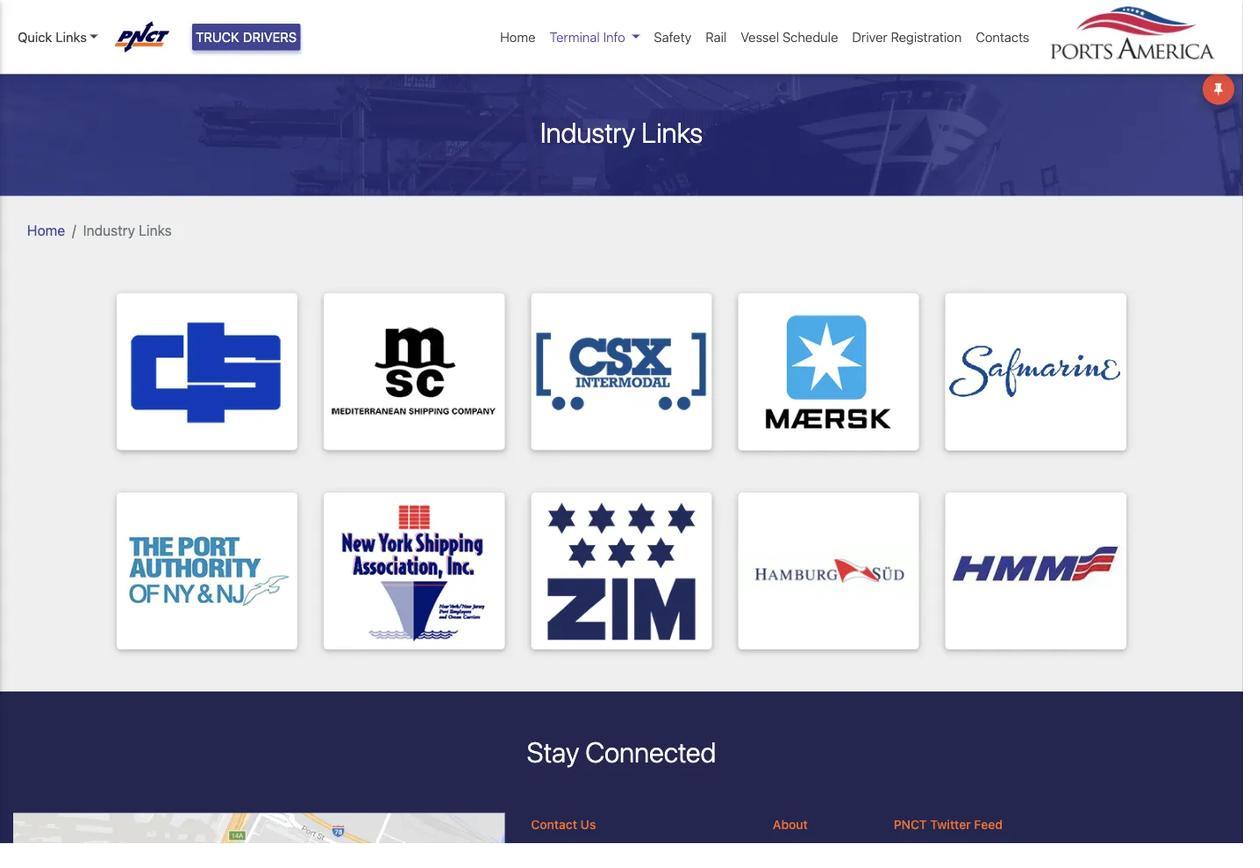Task type: describe. For each thing, give the bounding box(es) containing it.
1 horizontal spatial home
[[500, 29, 536, 45]]

vessel schedule
[[741, 29, 838, 45]]

quick links link
[[18, 27, 98, 47]]

contact
[[531, 818, 577, 832]]

contacts
[[976, 29, 1030, 45]]

driver
[[852, 29, 888, 45]]

safety link
[[647, 20, 699, 54]]

rail
[[706, 29, 727, 45]]

us
[[581, 818, 596, 832]]

truck
[[196, 29, 239, 45]]

safety
[[654, 29, 692, 45]]

contact us
[[531, 818, 596, 832]]

0 vertical spatial industry
[[540, 115, 636, 149]]

rail link
[[699, 20, 734, 54]]

truck drivers link
[[192, 24, 300, 50]]

info
[[603, 29, 625, 45]]

1 vertical spatial industry
[[83, 222, 135, 239]]

0 horizontal spatial links
[[56, 29, 87, 45]]

connected
[[585, 736, 716, 770]]

quick
[[18, 29, 52, 45]]



Task type: vqa. For each thing, say whether or not it's contained in the screenshot.
THE "CONTACT US"
yes



Task type: locate. For each thing, give the bounding box(es) containing it.
0 horizontal spatial industry
[[83, 222, 135, 239]]

0 vertical spatial home
[[500, 29, 536, 45]]

1 horizontal spatial links
[[139, 222, 172, 239]]

0 horizontal spatial home
[[27, 222, 65, 239]]

driver registration
[[852, 29, 962, 45]]

1 horizontal spatial home link
[[493, 20, 543, 54]]

1 vertical spatial home link
[[27, 222, 65, 239]]

1 horizontal spatial industry
[[540, 115, 636, 149]]

about
[[773, 818, 808, 832]]

stay
[[527, 736, 579, 770]]

home
[[500, 29, 536, 45], [27, 222, 65, 239]]

0 vertical spatial industry links
[[540, 115, 703, 149]]

terminal info
[[550, 29, 625, 45]]

pnct
[[894, 818, 927, 832]]

vessel
[[741, 29, 779, 45]]

2 vertical spatial links
[[139, 222, 172, 239]]

terminal info link
[[543, 20, 647, 54]]

home link
[[493, 20, 543, 54], [27, 222, 65, 239]]

1 horizontal spatial industry links
[[540, 115, 703, 149]]

2 horizontal spatial links
[[642, 115, 703, 149]]

driver registration link
[[845, 20, 969, 54]]

pnct twitter feed
[[894, 818, 1003, 832]]

industry links
[[540, 115, 703, 149], [83, 222, 172, 239]]

terminal
[[550, 29, 600, 45]]

registration
[[891, 29, 962, 45]]

0 horizontal spatial home link
[[27, 222, 65, 239]]

1 vertical spatial industry links
[[83, 222, 172, 239]]

0 horizontal spatial industry links
[[83, 222, 172, 239]]

contacts link
[[969, 20, 1037, 54]]

stay connected
[[527, 736, 716, 770]]

industry
[[540, 115, 636, 149], [83, 222, 135, 239]]

feed
[[974, 818, 1003, 832]]

quick links
[[18, 29, 87, 45]]

twitter
[[930, 818, 971, 832]]

0 vertical spatial home link
[[493, 20, 543, 54]]

drivers
[[243, 29, 297, 45]]

1 vertical spatial home
[[27, 222, 65, 239]]

vessel schedule link
[[734, 20, 845, 54]]

0 vertical spatial links
[[56, 29, 87, 45]]

1 vertical spatial links
[[642, 115, 703, 149]]

schedule
[[783, 29, 838, 45]]

truck drivers
[[196, 29, 297, 45]]

links
[[56, 29, 87, 45], [642, 115, 703, 149], [139, 222, 172, 239]]



